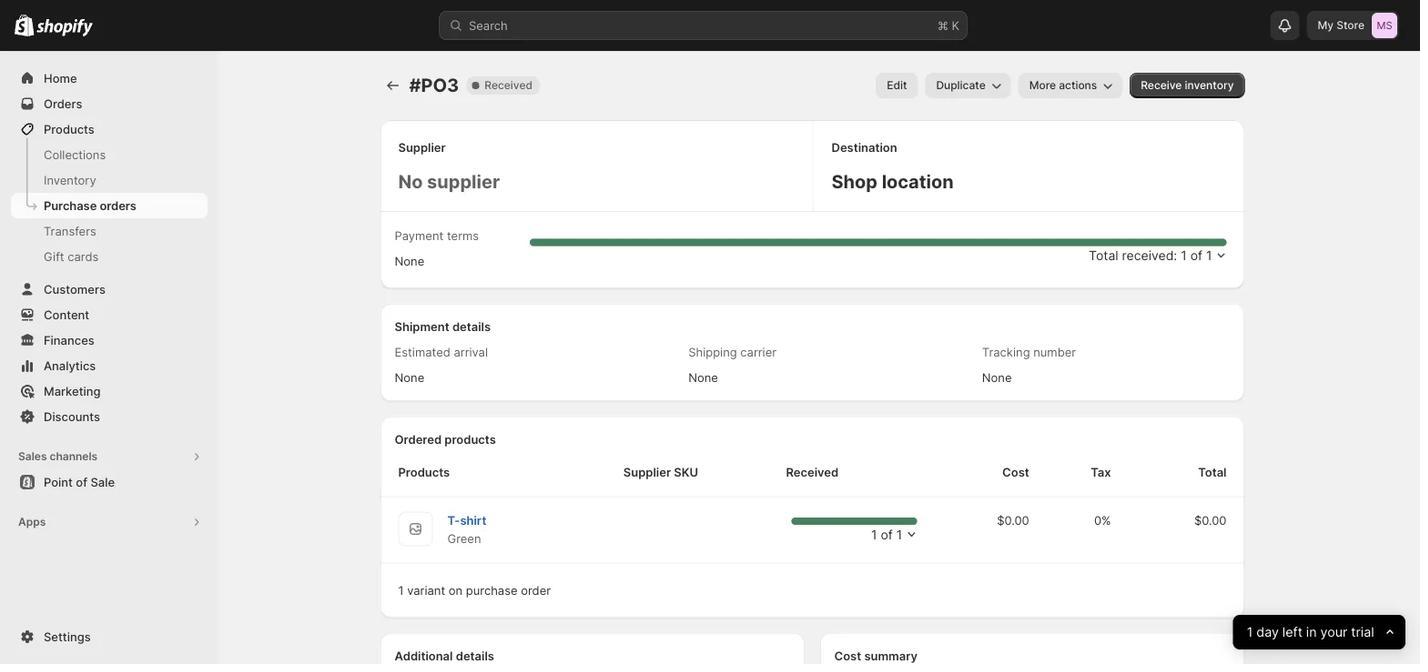 Task type: describe. For each thing, give the bounding box(es) containing it.
home link
[[11, 66, 208, 91]]

1 vertical spatial received
[[786, 466, 839, 480]]

0 vertical spatial received
[[485, 79, 533, 92]]

ordered
[[395, 433, 442, 447]]

details for shipment details
[[452, 320, 491, 334]]

discounts link
[[11, 404, 208, 430]]

shipment details
[[395, 320, 491, 334]]

point of sale
[[44, 475, 115, 489]]

search
[[469, 18, 508, 32]]

orders
[[100, 198, 136, 213]]

total for total
[[1198, 466, 1227, 480]]

analytics
[[44, 359, 96, 373]]

received
[[1122, 248, 1174, 264]]

0 horizontal spatial products
[[44, 122, 95, 136]]

total for total received : 1 of 1
[[1089, 248, 1119, 264]]

marketing
[[44, 384, 101, 398]]

ordered products
[[395, 433, 496, 447]]

orders
[[44, 97, 82, 111]]

my store
[[1318, 19, 1365, 32]]

in
[[1307, 625, 1317, 641]]

on
[[449, 584, 463, 598]]

my store image
[[1372, 13, 1398, 38]]

1 $0.00 from the left
[[997, 514, 1030, 528]]

purchase
[[44, 198, 97, 213]]

collections
[[44, 148, 106, 162]]

t-
[[448, 514, 460, 528]]

1 horizontal spatial products
[[398, 466, 450, 480]]

arrival
[[454, 346, 488, 360]]

more actions
[[1030, 79, 1097, 92]]

tracking number
[[982, 346, 1076, 360]]

point
[[44, 475, 73, 489]]

customers
[[44, 282, 106, 296]]

1 inside dropdown button
[[1247, 625, 1253, 641]]

estimated
[[395, 346, 451, 360]]

none for payment terms
[[395, 254, 425, 268]]

received products progress bar
[[792, 518, 917, 525]]

none for shipping carrier
[[689, 371, 718, 385]]

⌘
[[938, 18, 949, 32]]

total received inventory progress bar
[[530, 239, 1227, 246]]

summary
[[864, 650, 918, 664]]

edit link
[[876, 73, 918, 98]]

0 vertical spatial of
[[1191, 248, 1203, 264]]

estimated arrival
[[395, 346, 488, 360]]

receive inventory
[[1141, 79, 1234, 92]]

duplicate button
[[925, 73, 1011, 98]]

receive
[[1141, 79, 1182, 92]]

products
[[445, 433, 496, 447]]

number
[[1034, 346, 1076, 360]]

content link
[[11, 302, 208, 328]]

of for point of sale
[[76, 475, 87, 489]]

settings
[[44, 630, 91, 644]]

content
[[44, 308, 89, 322]]

more actions button
[[1019, 73, 1123, 98]]

t-shirt link
[[448, 514, 487, 528]]

purchase orders
[[44, 198, 136, 213]]

sku
[[674, 466, 698, 480]]

additional details
[[395, 650, 494, 664]]

purchase orders link
[[11, 193, 208, 219]]

green
[[448, 532, 481, 546]]

your
[[1321, 625, 1348, 641]]

1 variant on purchase order
[[398, 584, 551, 598]]

destination
[[832, 140, 897, 154]]

1 of 1
[[871, 527, 903, 543]]

trial
[[1352, 625, 1375, 641]]

details for additional details
[[456, 650, 494, 664]]

purchase
[[466, 584, 518, 598]]

gift
[[44, 249, 64, 264]]

transfers link
[[11, 219, 208, 244]]

finances link
[[11, 328, 208, 353]]

cards
[[68, 249, 99, 264]]

channels
[[50, 450, 98, 463]]

none for estimated arrival
[[395, 371, 425, 385]]

supplier
[[427, 171, 500, 193]]

shipment
[[395, 320, 450, 334]]

inventory
[[1185, 79, 1234, 92]]

marketing link
[[11, 379, 208, 404]]

t-shirt green
[[448, 514, 487, 546]]

1 day left in your trial button
[[1233, 616, 1406, 650]]

shirt
[[460, 514, 487, 528]]



Task type: locate. For each thing, give the bounding box(es) containing it.
1 vertical spatial cost
[[835, 650, 862, 664]]

products up collections
[[44, 122, 95, 136]]

of
[[1191, 248, 1203, 264], [76, 475, 87, 489], [881, 527, 893, 543]]

1 horizontal spatial received
[[786, 466, 839, 480]]

1 horizontal spatial supplier
[[624, 466, 671, 480]]

apps button
[[11, 510, 208, 535]]

shopify image
[[15, 14, 34, 36]]

customers link
[[11, 277, 208, 302]]

of down "received products" progress bar
[[881, 527, 893, 543]]

supplier up no on the left top
[[398, 140, 446, 154]]

cost left tax
[[1003, 466, 1030, 480]]

1
[[1181, 248, 1187, 264], [1206, 248, 1212, 264], [871, 527, 877, 543], [897, 527, 903, 543], [398, 584, 404, 598], [1247, 625, 1253, 641]]

gift cards
[[44, 249, 99, 264]]

point of sale link
[[11, 470, 208, 495]]

orders link
[[11, 91, 208, 117]]

shop
[[832, 171, 878, 193]]

of inside point of sale link
[[76, 475, 87, 489]]

order
[[521, 584, 551, 598]]

products link
[[11, 117, 208, 142]]

of right :
[[1191, 248, 1203, 264]]

supplier left sku
[[624, 466, 671, 480]]

1 vertical spatial products
[[398, 466, 450, 480]]

point of sale button
[[0, 470, 219, 495]]

analytics link
[[11, 353, 208, 379]]

supplier for supplier
[[398, 140, 446, 154]]

shipping carrier
[[689, 346, 777, 360]]

none for tracking number
[[982, 371, 1012, 385]]

supplier for supplier sku
[[624, 466, 671, 480]]

total received : 1 of 1
[[1089, 248, 1212, 264]]

1 vertical spatial of
[[76, 475, 87, 489]]

1 horizontal spatial of
[[881, 527, 893, 543]]

2 $0.00 from the left
[[1195, 514, 1227, 528]]

receive inventory link
[[1130, 73, 1245, 98]]

1 vertical spatial supplier
[[624, 466, 671, 480]]

1 vertical spatial total
[[1198, 466, 1227, 480]]

sales channels
[[18, 450, 98, 463]]

no supplier
[[398, 171, 500, 193]]

transfers
[[44, 224, 96, 238]]

1 horizontal spatial total
[[1198, 466, 1227, 480]]

carrier
[[741, 346, 777, 360]]

:
[[1174, 248, 1178, 264]]

store
[[1337, 19, 1365, 32]]

my
[[1318, 19, 1334, 32]]

tracking
[[982, 346, 1030, 360]]

sales channels button
[[11, 444, 208, 470]]

total
[[1089, 248, 1119, 264], [1198, 466, 1227, 480]]

apps
[[18, 516, 46, 529]]

2 vertical spatial of
[[881, 527, 893, 543]]

sale
[[90, 475, 115, 489]]

tax
[[1091, 466, 1111, 480]]

cost for cost
[[1003, 466, 1030, 480]]

shopify image
[[37, 19, 93, 37]]

none down payment
[[395, 254, 425, 268]]

cost
[[1003, 466, 1030, 480], [835, 650, 862, 664]]

k
[[952, 18, 960, 32]]

0 vertical spatial supplier
[[398, 140, 446, 154]]

home
[[44, 71, 77, 85]]

discounts
[[44, 410, 100, 424]]

of for 1 of 1
[[881, 527, 893, 543]]

supplier
[[398, 140, 446, 154], [624, 466, 671, 480]]

left
[[1283, 625, 1303, 641]]

0 vertical spatial cost
[[1003, 466, 1030, 480]]

inventory
[[44, 173, 96, 187]]

0 horizontal spatial $0.00
[[997, 514, 1030, 528]]

none down estimated
[[395, 371, 425, 385]]

payment terms
[[395, 229, 479, 243]]

2 horizontal spatial of
[[1191, 248, 1203, 264]]

products down ordered on the left
[[398, 466, 450, 480]]

received products image
[[792, 518, 917, 525]]

none down tracking on the right of the page
[[982, 371, 1012, 385]]

more
[[1030, 79, 1056, 92]]

terms
[[447, 229, 479, 243]]

⌘ k
[[938, 18, 960, 32]]

shipping
[[689, 346, 737, 360]]

details right the additional
[[456, 650, 494, 664]]

shop location
[[832, 171, 954, 193]]

inventory link
[[11, 168, 208, 193]]

settings link
[[11, 625, 208, 650]]

of left sale
[[76, 475, 87, 489]]

0%
[[1094, 514, 1111, 528]]

additional
[[395, 650, 453, 664]]

cost for cost summary
[[835, 650, 862, 664]]

details up arrival
[[452, 320, 491, 334]]

received up received products image
[[786, 466, 839, 480]]

edit
[[887, 79, 907, 92]]

location
[[882, 171, 954, 193]]

gift cards link
[[11, 244, 208, 270]]

0 horizontal spatial cost
[[835, 650, 862, 664]]

duplicate
[[936, 79, 986, 92]]

variant
[[407, 584, 445, 598]]

1 vertical spatial details
[[456, 650, 494, 664]]

0 vertical spatial details
[[452, 320, 491, 334]]

cost summary
[[835, 650, 918, 664]]

1 of 1 button
[[786, 517, 921, 545]]

none
[[395, 254, 425, 268], [395, 371, 425, 385], [689, 371, 718, 385], [982, 371, 1012, 385]]

received down the search
[[485, 79, 533, 92]]

none down "shipping"
[[689, 371, 718, 385]]

finances
[[44, 333, 94, 347]]

0 vertical spatial total
[[1089, 248, 1119, 264]]

0 horizontal spatial of
[[76, 475, 87, 489]]

supplier sku
[[624, 466, 698, 480]]

0 vertical spatial products
[[44, 122, 95, 136]]

1 horizontal spatial $0.00
[[1195, 514, 1227, 528]]

day
[[1257, 625, 1279, 641]]

0 horizontal spatial received
[[485, 79, 533, 92]]

payment
[[395, 229, 444, 243]]

cost left summary
[[835, 650, 862, 664]]

0 horizontal spatial supplier
[[398, 140, 446, 154]]

1 day left in your trial
[[1247, 625, 1375, 641]]

0 horizontal spatial total
[[1089, 248, 1119, 264]]

products
[[44, 122, 95, 136], [398, 466, 450, 480]]

of inside 1 of 1 dropdown button
[[881, 527, 893, 543]]

1 horizontal spatial cost
[[1003, 466, 1030, 480]]



Task type: vqa. For each thing, say whether or not it's contained in the screenshot.
supplier
yes



